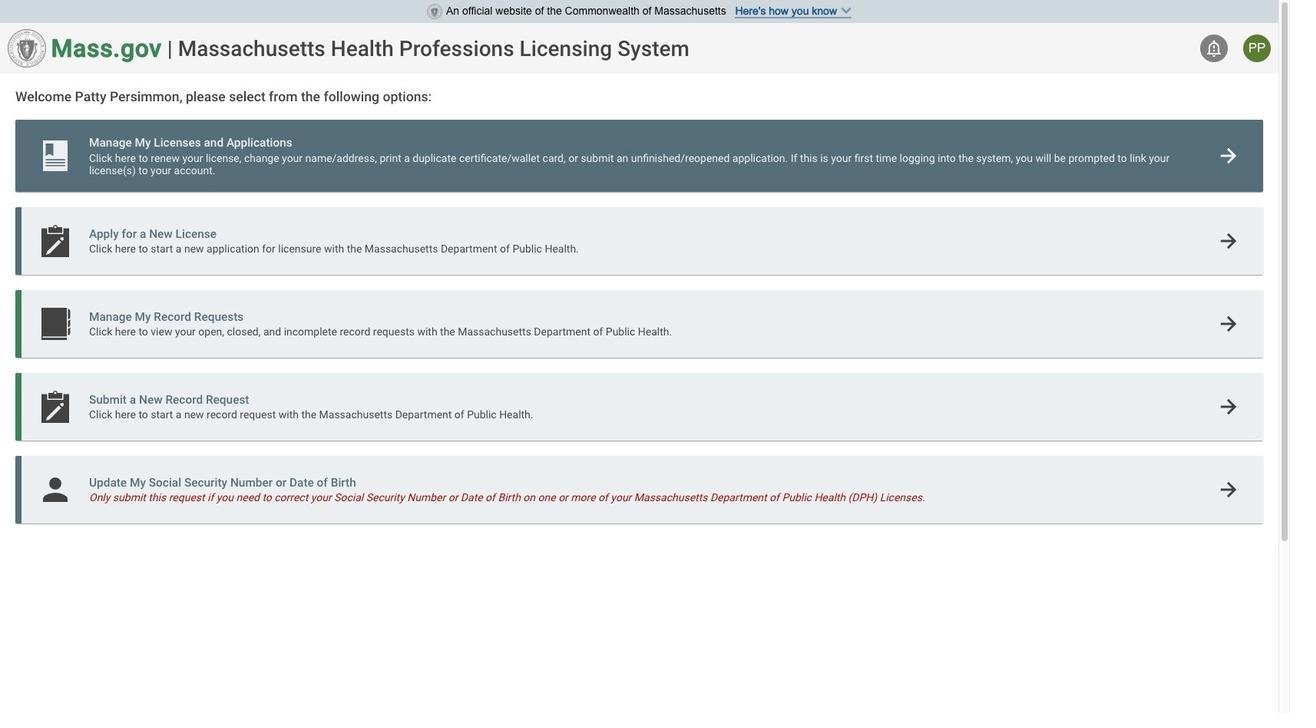 Task type: vqa. For each thing, say whether or not it's contained in the screenshot.
FIELD
no



Task type: locate. For each thing, give the bounding box(es) containing it.
heading
[[178, 36, 690, 61]]

massachusetts state seal image
[[8, 29, 46, 68]]

1 no color image from the top
[[1218, 144, 1241, 167]]

3 no color image from the top
[[1218, 395, 1241, 418]]

no color image
[[1218, 144, 1241, 167], [1218, 312, 1241, 335], [1218, 395, 1241, 418], [1218, 478, 1241, 501]]

4 no color image from the top
[[1218, 478, 1241, 501]]

2 no color image from the top
[[1218, 312, 1241, 335]]

no color image
[[1205, 39, 1224, 58], [1218, 229, 1241, 252]]

massachusetts state seal image
[[427, 4, 443, 19]]



Task type: describe. For each thing, give the bounding box(es) containing it.
0 vertical spatial no color image
[[1205, 39, 1224, 58]]

1 vertical spatial no color image
[[1218, 229, 1241, 252]]



